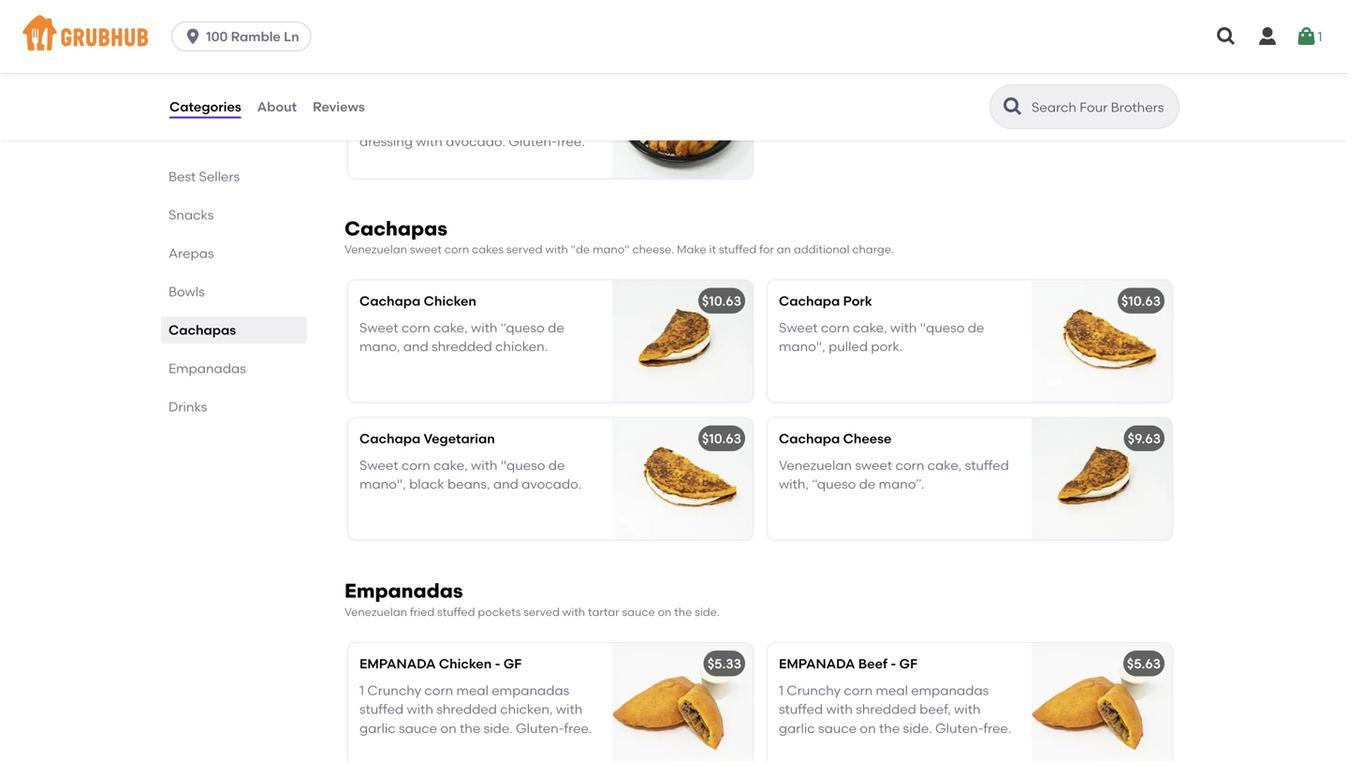 Task type: vqa. For each thing, say whether or not it's contained in the screenshot.
341
no



Task type: locate. For each thing, give the bounding box(es) containing it.
empanada beef - gf image
[[1032, 643, 1172, 761]]

empanada
[[359, 656, 436, 672], [779, 656, 855, 672]]

empanada left "beef"
[[779, 656, 855, 672]]

sweet
[[423, 115, 460, 130], [410, 243, 442, 256], [855, 457, 892, 473]]

0 vertical spatial black
[[462, 96, 497, 111]]

empanadas inside 1 crunchy corn meal empanadas stuffed with shredded chicken, with garlic sauce on the side. gluten-free.
[[492, 682, 569, 698]]

0 horizontal spatial crunchy
[[367, 682, 421, 698]]

main navigation navigation
[[0, 0, 1348, 73]]

on down "beef"
[[860, 720, 876, 736]]

avocado. for sweet
[[446, 134, 506, 149]]

empanadas up chicken,
[[492, 682, 569, 698]]

venezuelan up "with," on the right bottom of the page
[[779, 457, 852, 473]]

for
[[759, 243, 774, 256]]

mano"
[[593, 243, 630, 256]]

$9.63
[[1128, 431, 1161, 447]]

1 horizontal spatial avocado.
[[522, 476, 582, 492]]

svg image inside 100 ramble ln button
[[184, 27, 202, 46]]

cachapa vegetarian image
[[612, 418, 753, 540]]

0 vertical spatial chicken
[[424, 293, 476, 309]]

2 horizontal spatial 1
[[1318, 28, 1322, 44]]

2 crunchy from the left
[[787, 682, 841, 698]]

1 horizontal spatial svg image
[[1256, 25, 1279, 48]]

sweet corn cake, with "queso de mano, and shredded chicken.
[[359, 320, 564, 355]]

2 empanadas from the left
[[911, 682, 989, 698]]

beans, inside fresh cabbage, black beans, avocado, sweet plantains, tomato, dressing with avocado. gluten-free.
[[500, 96, 543, 111]]

shredded left the chicken.
[[432, 339, 492, 355]]

1 empanada from the left
[[359, 656, 436, 672]]

empanada beef - gf
[[779, 656, 917, 672]]

sweet up cachapa chicken
[[410, 243, 442, 256]]

2 garlic from the left
[[779, 720, 815, 736]]

"queso inside sweet corn cake, with "queso de mano", black beans, and avocado.
[[501, 457, 545, 473]]

venezuelan inside empanadas venezuelan fried stuffed pockets served with tartar sauce on the side.
[[345, 605, 407, 619]]

empanadas up beef,
[[911, 682, 989, 698]]

sweet down the 'cabbage,'
[[423, 115, 460, 130]]

stuffed inside 1 crunchy corn meal empanadas stuffed with shredded chicken, with garlic sauce on the side. gluten-free.
[[359, 701, 404, 717]]

empanada down fried
[[359, 656, 436, 672]]

1 vertical spatial venezuelan
[[779, 457, 852, 473]]

vegan bowl - gf image
[[612, 56, 753, 178]]

1 inside 1 crunchy corn meal empanadas stuffed with shredded beef, with garlic sauce on the side. gluten-free.
[[779, 682, 784, 698]]

2 horizontal spatial -
[[891, 656, 896, 672]]

meal down empanada chicken - gf
[[456, 682, 489, 698]]

2 meal from the left
[[876, 682, 908, 698]]

categories button
[[169, 73, 242, 140]]

sweet inside sweet corn cake, with "queso de mano", pulled pork.
[[779, 320, 818, 336]]

0 horizontal spatial empanada
[[359, 656, 436, 672]]

$10.63 for venezuelan sweet corn cake, stuffed with, "queso de mano".
[[702, 431, 741, 447]]

empanada chicken - gf
[[359, 656, 522, 672]]

1 vertical spatial "queso
[[812, 476, 856, 492]]

on right tartar
[[658, 605, 672, 619]]

ramble
[[231, 29, 281, 44]]

beans,
[[500, 96, 543, 111], [447, 476, 490, 492]]

100 ramble ln button
[[171, 22, 319, 51]]

1 horizontal spatial 1
[[779, 682, 784, 698]]

gluten- down tomato,
[[509, 134, 557, 149]]

0 horizontal spatial 1
[[359, 682, 364, 698]]

beans, down vegetarian on the bottom left
[[447, 476, 490, 492]]

1 horizontal spatial on
[[658, 605, 672, 619]]

stuffed inside empanadas venezuelan fried stuffed pockets served with tartar sauce on the side.
[[437, 605, 475, 619]]

served inside empanadas venezuelan fried stuffed pockets served with tartar sauce on the side.
[[524, 605, 560, 619]]

cachapa pork image
[[1032, 281, 1172, 402]]

shredded inside 1 crunchy corn meal empanadas stuffed with shredded chicken, with garlic sauce on the side. gluten-free.
[[436, 701, 497, 717]]

mano", inside sweet corn cake, with "queso de mano", pulled pork.
[[779, 339, 825, 355]]

corn down cachapa chicken
[[402, 320, 430, 336]]

100
[[206, 29, 228, 44]]

1 vertical spatial beans,
[[447, 476, 490, 492]]

gf right "beef"
[[899, 656, 917, 672]]

with up the chicken.
[[471, 320, 498, 336]]

meal inside 1 crunchy corn meal empanadas stuffed with shredded chicken, with garlic sauce on the side. gluten-free.
[[456, 682, 489, 698]]

corn down cachapa vegetarian
[[402, 457, 430, 473]]

chicken for cachapas
[[424, 293, 476, 309]]

side. inside 1 crunchy corn meal empanadas stuffed with shredded chicken, with garlic sauce on the side. gluten-free.
[[484, 720, 513, 736]]

svg image left 1 button
[[1256, 25, 1279, 48]]

gf for vegan bowl - gf
[[447, 69, 465, 85]]

1 for 1 crunchy corn meal empanadas stuffed with shredded beef, with garlic sauce on the side. gluten-free.
[[779, 682, 784, 698]]

2 svg image from the left
[[1295, 25, 1318, 48]]

1 garlic from the left
[[359, 720, 396, 736]]

$11.63
[[705, 69, 741, 85]]

1 vertical spatial and
[[493, 476, 519, 492]]

1 horizontal spatial crunchy
[[787, 682, 841, 698]]

mano".
[[879, 476, 924, 492]]

1 horizontal spatial gf
[[504, 656, 522, 672]]

cake, inside sweet corn cake, with "queso de mano", pulled pork.
[[853, 320, 887, 336]]

0 horizontal spatial on
[[440, 720, 457, 736]]

crunchy inside 1 crunchy corn meal empanadas stuffed with shredded chicken, with garlic sauce on the side. gluten-free.
[[367, 682, 421, 698]]

cheese
[[843, 431, 892, 447]]

meal
[[456, 682, 489, 698], [876, 682, 908, 698]]

gluten-
[[509, 134, 557, 149], [516, 720, 564, 736], [935, 720, 983, 736]]

1 crunchy corn meal empanadas stuffed with shredded chicken, with garlic sauce on the side. gluten-free.
[[359, 682, 592, 736]]

sweet inside sweet corn cake, with "queso de mano, and shredded chicken.
[[359, 320, 398, 336]]

the inside 1 crunchy corn meal empanadas stuffed with shredded beef, with garlic sauce on the side. gluten-free.
[[879, 720, 900, 736]]

crunchy down the empanada beef - gf
[[787, 682, 841, 698]]

de inside sweet corn cake, with "queso de mano, and shredded chicken.
[[548, 320, 564, 336]]

sweet down cachapa vegetarian
[[359, 457, 398, 473]]

1 vertical spatial empanadas
[[345, 579, 463, 603]]

with down empanada chicken - gf
[[407, 701, 433, 717]]

0 horizontal spatial -
[[438, 69, 444, 85]]

corn inside 1 crunchy corn meal empanadas stuffed with shredded chicken, with garlic sauce on the side. gluten-free.
[[424, 682, 453, 698]]

cake, for beans,
[[433, 457, 468, 473]]

0 horizontal spatial and
[[403, 339, 428, 355]]

0 horizontal spatial "queso
[[501, 457, 545, 473]]

2 vertical spatial sweet
[[855, 457, 892, 473]]

with down vegetarian on the bottom left
[[471, 457, 498, 473]]

empanadas for empanadas
[[169, 360, 246, 376]]

0 vertical spatial and
[[403, 339, 428, 355]]

stuffed inside cachapas venezuelan sweet corn cakes served with "de mano" cheese. make it stuffed for an additional charge.
[[719, 243, 757, 256]]

de inside sweet corn cake, with "queso de mano", black beans, and avocado.
[[548, 457, 565, 473]]

gluten- down beef,
[[935, 720, 983, 736]]

empanadas inside empanadas venezuelan fried stuffed pockets served with tartar sauce on the side.
[[345, 579, 463, 603]]

corn up pulled at the right top of page
[[821, 320, 850, 336]]

with inside empanadas venezuelan fried stuffed pockets served with tartar sauce on the side.
[[562, 605, 585, 619]]

1 vertical spatial chicken
[[439, 656, 492, 672]]

chicken up 1 crunchy corn meal empanadas stuffed with shredded chicken, with garlic sauce on the side. gluten-free.
[[439, 656, 492, 672]]

0 horizontal spatial gf
[[447, 69, 465, 85]]

served right cakes
[[506, 243, 543, 256]]

0 horizontal spatial the
[[460, 720, 480, 736]]

svg image inside 1 button
[[1295, 25, 1318, 48]]

0 horizontal spatial "queso
[[501, 320, 545, 336]]

meal down "beef"
[[876, 682, 908, 698]]

shredded
[[432, 339, 492, 355], [436, 701, 497, 717], [856, 701, 916, 717]]

- right "beef"
[[891, 656, 896, 672]]

served right pockets
[[524, 605, 560, 619]]

2 horizontal spatial sauce
[[818, 720, 857, 736]]

mano", down cachapa vegetarian
[[359, 476, 406, 492]]

1 horizontal spatial mano",
[[779, 339, 825, 355]]

with up pork.
[[890, 320, 917, 336]]

sweet inside sweet corn cake, with "queso de mano", black beans, and avocado.
[[359, 457, 398, 473]]

sweet inside cachapas venezuelan sweet corn cakes served with "de mano" cheese. make it stuffed for an additional charge.
[[410, 243, 442, 256]]

venezuelan inside cachapas venezuelan sweet corn cakes served with "de mano" cheese. make it stuffed for an additional charge.
[[345, 243, 407, 256]]

0 vertical spatial "queso
[[501, 320, 545, 336]]

1 vertical spatial avocado.
[[522, 476, 582, 492]]

side. up $5.33
[[695, 605, 720, 619]]

and right mano,
[[403, 339, 428, 355]]

the down "beef"
[[879, 720, 900, 736]]

1 vertical spatial "queso
[[501, 457, 545, 473]]

beans, up plantains,
[[500, 96, 543, 111]]

0 vertical spatial served
[[506, 243, 543, 256]]

0 vertical spatial mano",
[[779, 339, 825, 355]]

corn down the empanada beef - gf
[[844, 682, 873, 698]]

empanada for empanada chicken - gf
[[359, 656, 436, 672]]

sauce inside 1 crunchy corn meal empanadas stuffed with shredded chicken, with garlic sauce on the side. gluten-free.
[[399, 720, 437, 736]]

venezuelan left fried
[[345, 605, 407, 619]]

chicken,
[[500, 701, 553, 717]]

with inside cachapas venezuelan sweet corn cakes served with "de mano" cheese. make it stuffed for an additional charge.
[[545, 243, 568, 256]]

served inside cachapas venezuelan sweet corn cakes served with "de mano" cheese. make it stuffed for an additional charge.
[[506, 243, 543, 256]]

venezuelan up cachapa chicken
[[345, 243, 407, 256]]

shredded down "beef"
[[856, 701, 916, 717]]

shredded down empanada chicken - gf
[[436, 701, 497, 717]]

vegan bowl - gf
[[359, 69, 465, 85]]

on for 1 crunchy corn meal empanadas stuffed with shredded chicken, with garlic sauce on the side. gluten-free.
[[440, 720, 457, 736]]

cachapa left vegetarian on the bottom left
[[359, 431, 421, 447]]

2 horizontal spatial gf
[[899, 656, 917, 672]]

1 horizontal spatial and
[[493, 476, 519, 492]]

1 horizontal spatial "queso
[[920, 320, 965, 336]]

1 horizontal spatial "queso
[[812, 476, 856, 492]]

and
[[403, 339, 428, 355], [493, 476, 519, 492]]

corn left cakes
[[444, 243, 469, 256]]

with down the 'cabbage,'
[[416, 134, 443, 149]]

vegetarian
[[424, 431, 495, 447]]

free.
[[557, 134, 585, 149], [564, 720, 592, 736], [983, 720, 1011, 736]]

1 crunchy from the left
[[367, 682, 421, 698]]

1 inside 1 crunchy corn meal empanadas stuffed with shredded chicken, with garlic sauce on the side. gluten-free.
[[359, 682, 364, 698]]

mano",
[[779, 339, 825, 355], [359, 476, 406, 492]]

1 horizontal spatial cachapas
[[345, 216, 447, 240]]

served
[[506, 243, 543, 256], [524, 605, 560, 619]]

1 vertical spatial mano",
[[359, 476, 406, 492]]

free. for empanada beef - gf
[[983, 720, 1011, 736]]

sweet down "cachapa pork"
[[779, 320, 818, 336]]

0 vertical spatial empanadas
[[169, 360, 246, 376]]

0 horizontal spatial meal
[[456, 682, 489, 698]]

1 horizontal spatial sauce
[[622, 605, 655, 619]]

1 inside 1 button
[[1318, 28, 1322, 44]]

gf right bowl
[[447, 69, 465, 85]]

garlic for 1 crunchy corn meal empanadas stuffed with shredded chicken, with garlic sauce on the side. gluten-free.
[[359, 720, 396, 736]]

best
[[169, 169, 196, 184]]

pockets
[[478, 605, 521, 619]]

sweet for sweet corn cake, with "queso de mano", pulled pork.
[[779, 320, 818, 336]]

crunchy inside 1 crunchy corn meal empanadas stuffed with shredded beef, with garlic sauce on the side. gluten-free.
[[787, 682, 841, 698]]

1 horizontal spatial svg image
[[1295, 25, 1318, 48]]

empanadas for chicken,
[[492, 682, 569, 698]]

free. inside 1 crunchy corn meal empanadas stuffed with shredded chicken, with garlic sauce on the side. gluten-free.
[[564, 720, 592, 736]]

side. down beef,
[[903, 720, 932, 736]]

mano", left pulled at the right top of page
[[779, 339, 825, 355]]

sweet up mano,
[[359, 320, 398, 336]]

0 horizontal spatial black
[[409, 476, 444, 492]]

0 horizontal spatial beans,
[[447, 476, 490, 492]]

2 vertical spatial venezuelan
[[345, 605, 407, 619]]

sauce right tartar
[[622, 605, 655, 619]]

avocado. inside fresh cabbage, black beans, avocado, sweet plantains, tomato, dressing with avocado. gluten-free.
[[446, 134, 506, 149]]

shredded for empanada chicken - gf
[[436, 701, 497, 717]]

"queso right "with," on the right bottom of the page
[[812, 476, 856, 492]]

cachapas
[[345, 216, 447, 240], [169, 322, 236, 338]]

corn inside 1 crunchy corn meal empanadas stuffed with shredded beef, with garlic sauce on the side. gluten-free.
[[844, 682, 873, 698]]

cachapa pork
[[779, 293, 872, 309]]

gf
[[447, 69, 465, 85], [504, 656, 522, 672], [899, 656, 917, 672]]

- up 1 crunchy corn meal empanadas stuffed with shredded chicken, with garlic sauce on the side. gluten-free.
[[495, 656, 500, 672]]

bowl
[[404, 69, 435, 85]]

garlic
[[359, 720, 396, 736], [779, 720, 815, 736]]

with
[[416, 134, 443, 149], [545, 243, 568, 256], [471, 320, 498, 336], [890, 320, 917, 336], [471, 457, 498, 473], [562, 605, 585, 619], [407, 701, 433, 717], [556, 701, 583, 717], [826, 701, 853, 717], [954, 701, 981, 717]]

side. inside 1 crunchy corn meal empanadas stuffed with shredded beef, with garlic sauce on the side. gluten-free.
[[903, 720, 932, 736]]

1 horizontal spatial empanada
[[779, 656, 855, 672]]

"queso
[[920, 320, 965, 336], [501, 457, 545, 473]]

0 vertical spatial "queso
[[920, 320, 965, 336]]

1 button
[[1295, 20, 1322, 53]]

sauce for 1 crunchy corn meal empanadas stuffed with shredded chicken, with garlic sauce on the side. gluten-free.
[[399, 720, 437, 736]]

cachapa
[[359, 293, 421, 309], [779, 293, 840, 309], [359, 431, 421, 447], [779, 431, 840, 447]]

cachapas down bowls
[[169, 322, 236, 338]]

1 empanadas from the left
[[492, 682, 569, 698]]

"queso inside sweet corn cake, with "queso de mano, and shredded chicken.
[[501, 320, 545, 336]]

gluten- down chicken,
[[516, 720, 564, 736]]

sweet down cheese
[[855, 457, 892, 473]]

1 horizontal spatial black
[[462, 96, 497, 111]]

garlic down empanada chicken - gf
[[359, 720, 396, 736]]

and down vegetarian on the bottom left
[[493, 476, 519, 492]]

side.
[[695, 605, 720, 619], [484, 720, 513, 736], [903, 720, 932, 736]]

venezuelan
[[345, 243, 407, 256], [779, 457, 852, 473], [345, 605, 407, 619]]

additional
[[794, 243, 850, 256]]

$10.63
[[702, 293, 741, 309], [1121, 293, 1161, 309], [702, 431, 741, 447]]

gf for empanada chicken - gf
[[504, 656, 522, 672]]

pork.
[[871, 339, 903, 355]]

empanadas for empanadas venezuelan fried stuffed pockets served with tartar sauce on the side.
[[345, 579, 463, 603]]

0 vertical spatial venezuelan
[[345, 243, 407, 256]]

black down cachapa vegetarian
[[409, 476, 444, 492]]

-
[[438, 69, 444, 85], [495, 656, 500, 672], [891, 656, 896, 672]]

corn inside sweet corn cake, with "queso de mano", pulled pork.
[[821, 320, 850, 336]]

crunchy
[[367, 682, 421, 698], [787, 682, 841, 698]]

cachapa left pork
[[779, 293, 840, 309]]

1 horizontal spatial meal
[[876, 682, 908, 698]]

on inside 1 crunchy corn meal empanadas stuffed with shredded beef, with garlic sauce on the side. gluten-free.
[[860, 720, 876, 736]]

- for beef
[[891, 656, 896, 672]]

0 vertical spatial avocado.
[[446, 134, 506, 149]]

1 horizontal spatial the
[[674, 605, 692, 619]]

cachapas up cachapa chicken
[[345, 216, 447, 240]]

0 vertical spatial beans,
[[500, 96, 543, 111]]

with inside fresh cabbage, black beans, avocado, sweet plantains, tomato, dressing with avocado. gluten-free.
[[416, 134, 443, 149]]

meal inside 1 crunchy corn meal empanadas stuffed with shredded beef, with garlic sauce on the side. gluten-free.
[[876, 682, 908, 698]]

mano,
[[359, 339, 400, 355]]

free. inside 1 crunchy corn meal empanadas stuffed with shredded beef, with garlic sauce on the side. gluten-free.
[[983, 720, 1011, 736]]

chicken for empanadas
[[439, 656, 492, 672]]

1 horizontal spatial empanadas
[[345, 579, 463, 603]]

on down empanada chicken - gf
[[440, 720, 457, 736]]

1 horizontal spatial beans,
[[500, 96, 543, 111]]

de inside sweet corn cake, with "queso de mano", pulled pork.
[[968, 320, 984, 336]]

"queso for pork.
[[920, 320, 965, 336]]

svg image
[[1215, 25, 1238, 48], [1295, 25, 1318, 48]]

with left tartar
[[562, 605, 585, 619]]

1 horizontal spatial garlic
[[779, 720, 815, 736]]

cachapa chicken
[[359, 293, 476, 309]]

0 horizontal spatial empanadas
[[169, 360, 246, 376]]

cachapas inside cachapas venezuelan sweet corn cakes served with "de mano" cheese. make it stuffed for an additional charge.
[[345, 216, 447, 240]]

sauce inside 1 crunchy corn meal empanadas stuffed with shredded beef, with garlic sauce on the side. gluten-free.
[[818, 720, 857, 736]]

the inside empanadas venezuelan fried stuffed pockets served with tartar sauce on the side.
[[674, 605, 692, 619]]

garlic inside 1 crunchy corn meal empanadas stuffed with shredded chicken, with garlic sauce on the side. gluten-free.
[[359, 720, 396, 736]]

on inside 1 crunchy corn meal empanadas stuffed with shredded chicken, with garlic sauce on the side. gluten-free.
[[440, 720, 457, 736]]

cake, for pork.
[[853, 320, 887, 336]]

0 horizontal spatial cachapas
[[169, 322, 236, 338]]

0 horizontal spatial svg image
[[1215, 25, 1238, 48]]

chicken up sweet corn cake, with "queso de mano, and shredded chicken.
[[424, 293, 476, 309]]

stuffed
[[719, 243, 757, 256], [965, 457, 1009, 473], [437, 605, 475, 619], [359, 701, 404, 717], [779, 701, 823, 717]]

plantains,
[[463, 115, 526, 130]]

empanadas up drinks
[[169, 360, 246, 376]]

1
[[1318, 28, 1322, 44], [359, 682, 364, 698], [779, 682, 784, 698]]

"queso up the chicken.
[[501, 320, 545, 336]]

2 horizontal spatial side.
[[903, 720, 932, 736]]

cake,
[[433, 320, 468, 336], [853, 320, 887, 336], [433, 457, 468, 473], [927, 457, 962, 473]]

0 horizontal spatial empanadas
[[492, 682, 569, 698]]

garlic inside 1 crunchy corn meal empanadas stuffed with shredded beef, with garlic sauce on the side. gluten-free.
[[779, 720, 815, 736]]

empanadas
[[169, 360, 246, 376], [345, 579, 463, 603]]

0 horizontal spatial garlic
[[359, 720, 396, 736]]

black up plantains,
[[462, 96, 497, 111]]

1 horizontal spatial -
[[495, 656, 500, 672]]

1 meal from the left
[[456, 682, 489, 698]]

cake, inside sweet corn cake, with "queso de mano", black beans, and avocado.
[[433, 457, 468, 473]]

gluten- inside fresh cabbage, black beans, avocado, sweet plantains, tomato, dressing with avocado. gluten-free.
[[509, 134, 557, 149]]

1 horizontal spatial side.
[[695, 605, 720, 619]]

svg image left "100"
[[184, 27, 202, 46]]

on
[[658, 605, 672, 619], [440, 720, 457, 736], [860, 720, 876, 736]]

mano", inside sweet corn cake, with "queso de mano", black beans, and avocado.
[[359, 476, 406, 492]]

the inside 1 crunchy corn meal empanadas stuffed with shredded chicken, with garlic sauce on the side. gluten-free.
[[460, 720, 480, 736]]

meal for beef
[[876, 682, 908, 698]]

de
[[548, 320, 564, 336], [968, 320, 984, 336], [548, 457, 565, 473], [859, 476, 876, 492]]

sauce down empanada chicken - gf
[[399, 720, 437, 736]]

2 horizontal spatial on
[[860, 720, 876, 736]]

- right bowl
[[438, 69, 444, 85]]

0 horizontal spatial side.
[[484, 720, 513, 736]]

avocado. inside sweet corn cake, with "queso de mano", black beans, and avocado.
[[522, 476, 582, 492]]

gluten- inside 1 crunchy corn meal empanadas stuffed with shredded beef, with garlic sauce on the side. gluten-free.
[[935, 720, 983, 736]]

svg image
[[1256, 25, 1279, 48], [184, 27, 202, 46]]

with down the empanada beef - gf
[[826, 701, 853, 717]]

cachapas for cachapas venezuelan sweet corn cakes served with "de mano" cheese. make it stuffed for an additional charge.
[[345, 216, 447, 240]]

crunchy down empanada chicken - gf
[[367, 682, 421, 698]]

gf up chicken,
[[504, 656, 522, 672]]

2 horizontal spatial the
[[879, 720, 900, 736]]

with left ""de"
[[545, 243, 568, 256]]

1 vertical spatial cachapas
[[169, 322, 236, 338]]

1 horizontal spatial empanadas
[[911, 682, 989, 698]]

corn down empanada chicken - gf
[[424, 682, 453, 698]]

1 vertical spatial served
[[524, 605, 560, 619]]

cake, inside sweet corn cake, with "queso de mano, and shredded chicken.
[[433, 320, 468, 336]]

- for bowl
[[438, 69, 444, 85]]

it
[[709, 243, 716, 256]]

1 vertical spatial black
[[409, 476, 444, 492]]

garlic down the empanada beef - gf
[[779, 720, 815, 736]]

sauce
[[622, 605, 655, 619], [399, 720, 437, 736], [818, 720, 857, 736]]

side. down chicken,
[[484, 720, 513, 736]]

cachapa up "with," on the right bottom of the page
[[779, 431, 840, 447]]

served for empanadas
[[524, 605, 560, 619]]

0 horizontal spatial mano",
[[359, 476, 406, 492]]

empanadas
[[492, 682, 569, 698], [911, 682, 989, 698]]

1 vertical spatial sweet
[[410, 243, 442, 256]]

0 horizontal spatial sauce
[[399, 720, 437, 736]]

empanadas inside 1 crunchy corn meal empanadas stuffed with shredded beef, with garlic sauce on the side. gluten-free.
[[911, 682, 989, 698]]

1 crunchy corn meal empanadas stuffed with shredded beef, with garlic sauce on the side. gluten-free.
[[779, 682, 1011, 736]]

0 vertical spatial sweet
[[423, 115, 460, 130]]

free. for empanada chicken - gf
[[564, 720, 592, 736]]

$10.63 for sweet corn cake, with "queso de mano", pulled pork.
[[702, 293, 741, 309]]

avocado. for de
[[522, 476, 582, 492]]

gluten- inside 1 crunchy corn meal empanadas stuffed with shredded chicken, with garlic sauce on the side. gluten-free.
[[516, 720, 564, 736]]

the right tartar
[[674, 605, 692, 619]]

empanadas up fried
[[345, 579, 463, 603]]

sauce down the empanada beef - gf
[[818, 720, 857, 736]]

with inside sweet corn cake, with "queso de mano", pulled pork.
[[890, 320, 917, 336]]

the down empanada chicken - gf
[[460, 720, 480, 736]]

cachapa up mano,
[[359, 293, 421, 309]]

corn up mano".
[[896, 457, 924, 473]]

0 horizontal spatial svg image
[[184, 27, 202, 46]]

2 empanada from the left
[[779, 656, 855, 672]]

vegan
[[359, 69, 401, 85]]

venezuelan for cachapas
[[345, 243, 407, 256]]

corn
[[444, 243, 469, 256], [402, 320, 430, 336], [821, 320, 850, 336], [402, 457, 430, 473], [896, 457, 924, 473], [424, 682, 453, 698], [844, 682, 873, 698]]

shredded inside 1 crunchy corn meal empanadas stuffed with shredded beef, with garlic sauce on the side. gluten-free.
[[856, 701, 916, 717]]

sauce for 1 crunchy corn meal empanadas stuffed with shredded beef, with garlic sauce on the side. gluten-free.
[[818, 720, 857, 736]]

best sellers
[[169, 169, 240, 184]]

"queso inside sweet corn cake, with "queso de mano", pulled pork.
[[920, 320, 965, 336]]

0 vertical spatial cachapas
[[345, 216, 447, 240]]

0 horizontal spatial avocado.
[[446, 134, 506, 149]]

chicken
[[424, 293, 476, 309], [439, 656, 492, 672]]

sweet for sweet corn cake, with "queso de mano, and shredded chicken.
[[359, 320, 398, 336]]

de for sweet corn cake, with "queso de mano", pulled pork.
[[968, 320, 984, 336]]



Task type: describe. For each thing, give the bounding box(es) containing it.
de for sweet corn cake, with "queso de mano, and shredded chicken.
[[548, 320, 564, 336]]

search icon image
[[1002, 95, 1024, 118]]

cachapa cheese
[[779, 431, 892, 447]]

with inside sweet corn cake, with "queso de mano, and shredded chicken.
[[471, 320, 498, 336]]

"queso for beans,
[[501, 457, 545, 473]]

venezuelan inside venezuelan sweet corn cake, stuffed with, "queso de mano".
[[779, 457, 852, 473]]

meal for chicken
[[456, 682, 489, 698]]

cachapa for cachapa cheese
[[779, 431, 840, 447]]

garlic for 1 crunchy corn meal empanadas stuffed with shredded beef, with garlic sauce on the side. gluten-free.
[[779, 720, 815, 736]]

black inside sweet corn cake, with "queso de mano", black beans, and avocado.
[[409, 476, 444, 492]]

and inside sweet corn cake, with "queso de mano, and shredded chicken.
[[403, 339, 428, 355]]

corn inside cachapas venezuelan sweet corn cakes served with "de mano" cheese. make it stuffed for an additional charge.
[[444, 243, 469, 256]]

sauce inside empanadas venezuelan fried stuffed pockets served with tartar sauce on the side.
[[622, 605, 655, 619]]

empanadas for beef,
[[911, 682, 989, 698]]

with right chicken,
[[556, 701, 583, 717]]

cachapa chicken image
[[612, 281, 753, 402]]

cachapa for cachapa pork
[[779, 293, 840, 309]]

with,
[[779, 476, 809, 492]]

an
[[777, 243, 791, 256]]

1 for 1 crunchy corn meal empanadas stuffed with shredded chicken, with garlic sauce on the side. gluten-free.
[[359, 682, 364, 698]]

crunchy for 1 crunchy corn meal empanadas stuffed with shredded chicken, with garlic sauce on the side. gluten-free.
[[367, 682, 421, 698]]

snacks
[[169, 207, 214, 223]]

fresh cabbage, black beans, avocado, sweet plantains, tomato, dressing with avocado. gluten-free.
[[359, 96, 585, 149]]

cabbage,
[[397, 96, 459, 111]]

with right beef,
[[954, 701, 981, 717]]

to
[[1177, 497, 1190, 512]]

"queso inside venezuelan sweet corn cake, stuffed with, "queso de mano".
[[812, 476, 856, 492]]

cheese.
[[632, 243, 674, 256]]

side. for 1 crunchy corn meal empanadas stuffed with shredded beef, with garlic sauce on the side. gluten-free.
[[903, 720, 932, 736]]

ln
[[284, 29, 299, 44]]

pork
[[843, 293, 872, 309]]

about
[[257, 99, 297, 115]]

de for sweet corn cake, with "queso de mano", black beans, and avocado.
[[548, 457, 565, 473]]

cachapa cheese image
[[1032, 418, 1172, 540]]

sweet for sweet corn cake, with "queso de mano", black beans, and avocado.
[[359, 457, 398, 473]]

the for 1 crunchy corn meal empanadas stuffed with shredded beef, with garlic sauce on the side. gluten-free.
[[879, 720, 900, 736]]

fried
[[410, 605, 435, 619]]

cachapa vegetarian
[[359, 431, 495, 447]]

proceed
[[1120, 497, 1174, 512]]

tartar
[[588, 605, 619, 619]]

cachapa for cachapa chicken
[[359, 293, 421, 309]]

with inside sweet corn cake, with "queso de mano", black beans, and avocado.
[[471, 457, 498, 473]]

$5.33
[[707, 656, 741, 672]]

on for 1 crunchy corn meal empanadas stuffed with shredded beef, with garlic sauce on the side. gluten-free.
[[860, 720, 876, 736]]

beef,
[[920, 701, 951, 717]]

drinks
[[169, 399, 207, 415]]

sweet inside fresh cabbage, black beans, avocado, sweet plantains, tomato, dressing with avocado. gluten-free.
[[423, 115, 460, 130]]

1 svg image from the left
[[1215, 25, 1238, 48]]

cachapas venezuelan sweet corn cakes served with "de mano" cheese. make it stuffed for an additional charge.
[[345, 216, 894, 256]]

beans, inside sweet corn cake, with "queso de mano", black beans, and avocado.
[[447, 476, 490, 492]]

empanadas venezuelan fried stuffed pockets served with tartar sauce on the side.
[[345, 579, 720, 619]]

bowls
[[169, 284, 205, 300]]

- for chicken
[[495, 656, 500, 672]]

reviews
[[313, 99, 365, 115]]

on inside empanadas venezuelan fried stuffed pockets served with tartar sauce on the side.
[[658, 605, 672, 619]]

beef
[[858, 656, 887, 672]]

venezuelan for empanadas
[[345, 605, 407, 619]]

free. inside fresh cabbage, black beans, avocado, sweet plantains, tomato, dressing with avocado. gluten-free.
[[557, 134, 585, 149]]

gluten- for empanada chicken - gf
[[516, 720, 564, 736]]

empanada for empanada beef - gf
[[779, 656, 855, 672]]

fresh
[[359, 96, 393, 111]]

cachapas for cachapas
[[169, 322, 236, 338]]

categories
[[169, 99, 241, 115]]

gf for empanada beef - gf
[[899, 656, 917, 672]]

stuffed inside 1 crunchy corn meal empanadas stuffed with shredded beef, with garlic sauce on the side. gluten-free.
[[779, 701, 823, 717]]

mano", for sweet corn cake, with "queso de mano", black beans, and avocado.
[[359, 476, 406, 492]]

about button
[[256, 73, 298, 140]]

gluten- for empanada beef - gf
[[935, 720, 983, 736]]

avocado,
[[359, 115, 419, 130]]

pulled
[[829, 339, 868, 355]]

dressing
[[359, 134, 413, 149]]

Search Four Brothers search field
[[1030, 98, 1173, 116]]

cake, for shredded
[[433, 320, 468, 336]]

cakes
[[472, 243, 504, 256]]

sweet corn cake, with "queso de mano", pulled pork.
[[779, 320, 984, 355]]

sweet inside venezuelan sweet corn cake, stuffed with, "queso de mano".
[[855, 457, 892, 473]]

the for 1 crunchy corn meal empanadas stuffed with shredded chicken, with garlic sauce on the side. gluten-free.
[[460, 720, 480, 736]]

side. inside empanadas venezuelan fried stuffed pockets served with tartar sauce on the side.
[[695, 605, 720, 619]]

$5.63
[[1127, 656, 1161, 672]]

100 ramble ln
[[206, 29, 299, 44]]

reviews button
[[312, 73, 366, 140]]

and inside sweet corn cake, with "queso de mano", black beans, and avocado.
[[493, 476, 519, 492]]

crunchy for 1 crunchy corn meal empanadas stuffed with shredded beef, with garlic sauce on the side. gluten-free.
[[787, 682, 841, 698]]

sellers
[[199, 169, 240, 184]]

served for cachapas
[[506, 243, 543, 256]]

shredded for empanada beef - gf
[[856, 701, 916, 717]]

proceed to checkout
[[1120, 497, 1256, 512]]

venezuelan sweet corn cake, stuffed with, "queso de mano".
[[779, 457, 1009, 492]]

shredded inside sweet corn cake, with "queso de mano, and shredded chicken.
[[432, 339, 492, 355]]

arepas
[[169, 245, 214, 261]]

sweet corn cake, with "queso de mano", black beans, and avocado.
[[359, 457, 582, 492]]

corn inside sweet corn cake, with "queso de mano, and shredded chicken.
[[402, 320, 430, 336]]

mano", for sweet corn cake, with "queso de mano", pulled pork.
[[779, 339, 825, 355]]

tomato,
[[529, 115, 579, 130]]

make
[[677, 243, 706, 256]]

black inside fresh cabbage, black beans, avocado, sweet plantains, tomato, dressing with avocado. gluten-free.
[[462, 96, 497, 111]]

stuffed inside venezuelan sweet corn cake, stuffed with, "queso de mano".
[[965, 457, 1009, 473]]

corn inside venezuelan sweet corn cake, stuffed with, "queso de mano".
[[896, 457, 924, 473]]

side. for 1 crunchy corn meal empanadas stuffed with shredded chicken, with garlic sauce on the side. gluten-free.
[[484, 720, 513, 736]]

checkout
[[1193, 497, 1256, 512]]

cake, inside venezuelan sweet corn cake, stuffed with, "queso de mano".
[[927, 457, 962, 473]]

chicken.
[[495, 339, 548, 355]]

corn inside sweet corn cake, with "queso de mano", black beans, and avocado.
[[402, 457, 430, 473]]

proceed to checkout button
[[1062, 488, 1313, 522]]

de inside venezuelan sweet corn cake, stuffed with, "queso de mano".
[[859, 476, 876, 492]]

"de
[[571, 243, 590, 256]]

empanada chicken - gf image
[[612, 643, 753, 761]]

cachapa for cachapa vegetarian
[[359, 431, 421, 447]]

charge.
[[852, 243, 894, 256]]



